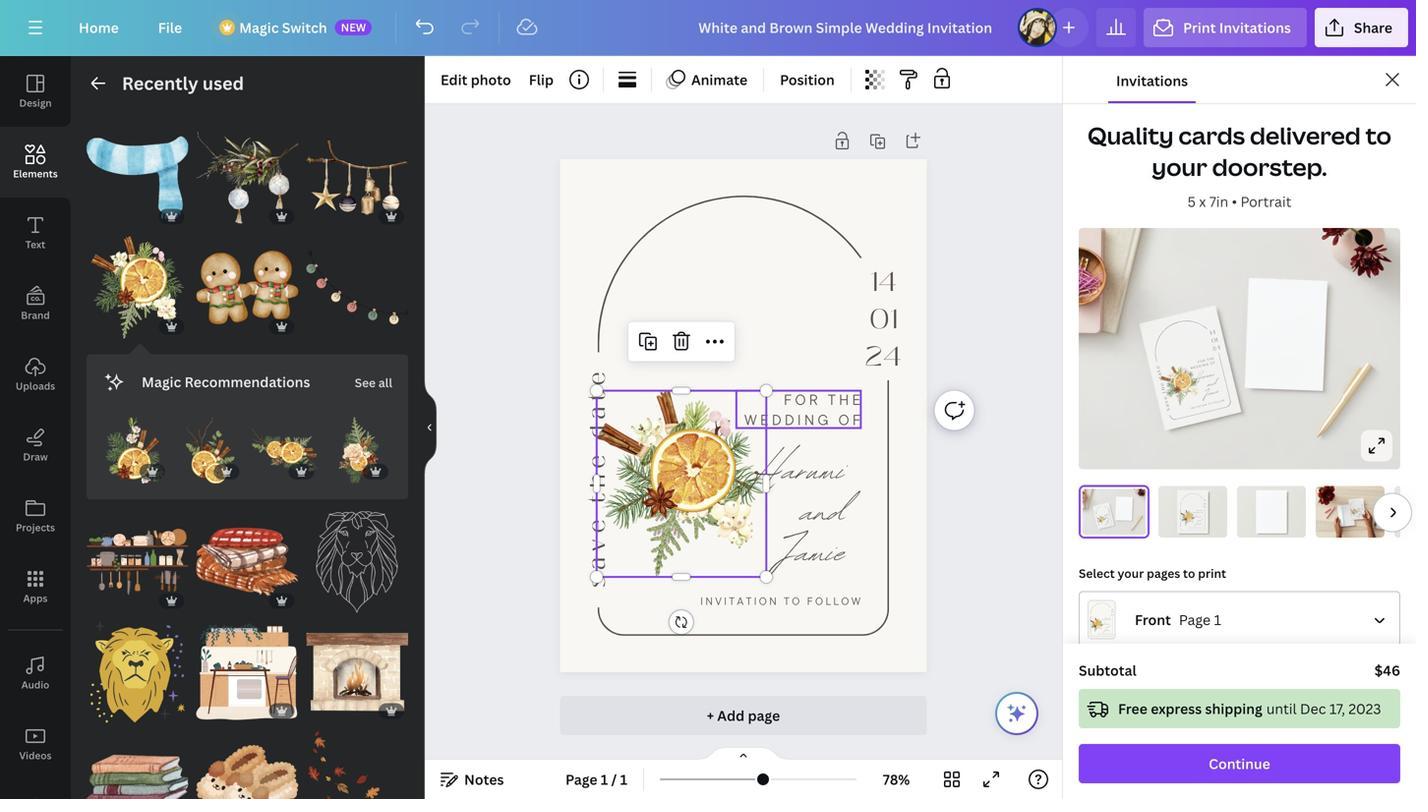Task type: vqa. For each thing, say whether or not it's contained in the screenshot.
text field
no



Task type: locate. For each thing, give the bounding box(es) containing it.
save
[[1162, 395, 1172, 412], [1351, 514, 1352, 517], [582, 514, 614, 588], [1180, 521, 1182, 527], [1098, 522, 1100, 526]]

dec
[[1301, 700, 1327, 719]]

invitations up quality at the right top of page
[[1117, 71, 1188, 90]]

for
[[1198, 359, 1207, 364], [784, 391, 822, 409], [1359, 508, 1360, 509], [1197, 510, 1200, 512], [1106, 514, 1107, 516]]

share
[[1354, 18, 1393, 37]]

2 horizontal spatial 1
[[1214, 611, 1222, 629]]

flip button
[[521, 64, 562, 95]]

magic inside main menu bar
[[239, 18, 279, 37]]

until
[[1267, 700, 1297, 719]]

the
[[1207, 356, 1215, 362], [1159, 381, 1168, 394], [828, 391, 864, 409], [582, 450, 614, 503], [1361, 508, 1362, 509], [1200, 510, 1203, 512], [1351, 511, 1352, 514], [1107, 514, 1109, 515], [1180, 515, 1182, 520], [1097, 519, 1099, 522]]

blue cozy winter scarf watercolor image
[[87, 127, 189, 229]]

1 right /
[[620, 771, 628, 789]]

text
[[25, 238, 45, 251]]

your up the 5
[[1152, 151, 1208, 183]]

draw button
[[0, 410, 71, 481]]

animate button
[[660, 64, 756, 95]]

1 vertical spatial magic
[[142, 373, 181, 391]]

photo
[[471, 70, 511, 89]]

warm indoor slippers image
[[196, 731, 298, 800]]

1 left /
[[601, 771, 608, 789]]

save the date
[[1154, 364, 1172, 412], [582, 366, 614, 588]]

0 vertical spatial your
[[1152, 151, 1208, 183]]

1 horizontal spatial invitations
[[1220, 18, 1292, 37]]

invitation
[[1191, 403, 1208, 410], [1356, 517, 1359, 518], [1104, 524, 1108, 526], [1190, 528, 1196, 529], [701, 595, 779, 608]]

falling leaves cozy autumn charm image
[[306, 731, 408, 800]]

invitation to follow harumi and jamie
[[1190, 514, 1203, 529]]

text button
[[0, 198, 71, 269]]

01
[[870, 299, 898, 340], [1211, 336, 1219, 346], [1204, 502, 1206, 506], [1362, 504, 1363, 506], [1108, 509, 1110, 512]]

0 horizontal spatial invitation to follow
[[701, 595, 863, 608]]

videos button
[[0, 709, 71, 780]]

position button
[[772, 64, 843, 95]]

wedding
[[1191, 362, 1210, 371], [745, 411, 832, 429], [1357, 509, 1361, 510], [1193, 512, 1201, 513], [1104, 515, 1108, 517]]

0 vertical spatial invitations
[[1220, 18, 1292, 37]]

christmas bouquet with dried orange. image
[[87, 237, 189, 339], [102, 417, 169, 484], [177, 417, 243, 484], [251, 417, 318, 484], [326, 417, 393, 484]]

quality
[[1088, 120, 1174, 151]]

14 01 24 save the date for the wedding of invitation to follow harumi and jamie up the select
[[1096, 508, 1111, 526]]

1 horizontal spatial invitation to follow
[[1191, 399, 1225, 410]]

canva assistant image
[[1005, 702, 1029, 726]]

star sign leo image
[[87, 621, 189, 723]]

save inside 14 01 24 save the date
[[1180, 521, 1182, 527]]

0 vertical spatial invitation to follow
[[1191, 399, 1225, 410]]

display preview 3 of the design image
[[1238, 486, 1306, 538]]

1 vertical spatial page
[[566, 771, 598, 789]]

0 vertical spatial page
[[1179, 611, 1211, 629]]

watercolor gingerbread image
[[196, 237, 298, 339]]

14 01 24
[[865, 261, 902, 377], [1209, 328, 1222, 354]]

side panel tab list
[[0, 56, 71, 800]]

front page 1
[[1135, 611, 1222, 629]]

and inside 'invitation to follow harumi and jamie'
[[1198, 518, 1202, 523]]

1 vertical spatial invitations
[[1117, 71, 1188, 90]]

doorstep.
[[1213, 151, 1328, 183]]

1 vertical spatial your
[[1118, 565, 1144, 582]]

group
[[87, 115, 189, 229], [196, 127, 298, 229], [306, 127, 408, 229], [87, 225, 189, 339], [196, 225, 298, 339], [306, 225, 408, 339], [102, 406, 169, 484], [177, 406, 243, 484], [326, 406, 393, 484], [251, 417, 318, 484], [306, 500, 408, 614], [87, 512, 189, 614], [196, 512, 298, 614], [87, 610, 189, 723], [196, 610, 298, 723], [306, 610, 408, 723], [87, 719, 189, 800], [196, 719, 298, 800], [306, 731, 408, 800]]

1 vertical spatial invitation to follow
[[701, 595, 863, 608]]

24
[[865, 336, 902, 377], [1212, 343, 1222, 354], [1204, 506, 1207, 509], [1362, 506, 1364, 508], [1109, 511, 1111, 513]]

to
[[1366, 120, 1392, 151], [1208, 402, 1213, 406], [1360, 517, 1360, 517], [1108, 524, 1109, 525], [1197, 528, 1198, 529], [1183, 565, 1196, 582], [784, 595, 802, 608]]

0 horizontal spatial your
[[1118, 565, 1144, 582]]

magic
[[239, 18, 279, 37], [142, 373, 181, 391]]

follow inside the invitation to follow
[[1213, 399, 1225, 405]]

0 horizontal spatial invitations
[[1117, 71, 1188, 90]]

14 01 24 save the date for the wedding of invitation to follow harumi and jamie
[[1350, 503, 1364, 518], [1096, 508, 1111, 526]]

of
[[1210, 361, 1216, 366], [839, 411, 864, 429], [1361, 509, 1362, 510], [1201, 512, 1203, 513], [1108, 515, 1110, 516]]

portrait
[[1241, 192, 1292, 211]]

1 horizontal spatial magic
[[239, 18, 279, 37]]

follow inside 'invitation to follow harumi and jamie'
[[1199, 528, 1203, 529]]

page
[[1179, 611, 1211, 629], [566, 771, 598, 789]]

$46
[[1375, 662, 1401, 680]]

0 vertical spatial magic
[[239, 18, 279, 37]]

invitations inside invitations button
[[1117, 71, 1188, 90]]

your
[[1152, 151, 1208, 183], [1118, 565, 1144, 582]]

page right front
[[1179, 611, 1211, 629]]

see
[[355, 375, 376, 391]]

14 01 24 save the date for the wedding of invitation to follow harumi and jamie left 'display preview 5 of the design' image
[[1350, 503, 1364, 518]]

1 down print
[[1214, 611, 1222, 629]]

invitations
[[1220, 18, 1292, 37], [1117, 71, 1188, 90]]

and
[[1206, 375, 1219, 392], [801, 477, 846, 547], [1360, 512, 1362, 515], [1198, 518, 1202, 523], [1107, 518, 1110, 522]]

0 horizontal spatial magic
[[142, 373, 181, 391]]

kitchen shelves illustration image
[[87, 512, 189, 614]]

invitations right print
[[1220, 18, 1292, 37]]

24 inside 14 01 24 save the date
[[1204, 506, 1207, 509]]

1 horizontal spatial 14 01 24 save the date for the wedding of invitation to follow harumi and jamie
[[1350, 503, 1364, 518]]

free express shipping until dec 17, 2023
[[1118, 700, 1382, 719]]

0 horizontal spatial 1
[[601, 771, 608, 789]]

home link
[[63, 8, 135, 47]]

page left /
[[566, 771, 598, 789]]

your left pages at the right of page
[[1118, 565, 1144, 582]]

14 01 24 save the date
[[1180, 499, 1207, 527]]

14
[[870, 261, 898, 303], [1209, 328, 1217, 338], [1204, 499, 1206, 503], [1362, 503, 1363, 504], [1108, 508, 1110, 510]]

new
[[341, 20, 366, 34]]

apps button
[[0, 552, 71, 623]]

magic left recommendations
[[142, 373, 181, 391]]

select
[[1079, 565, 1115, 582]]

harumi inside 'invitation to follow harumi and jamie'
[[1194, 514, 1202, 520]]

front
[[1135, 611, 1171, 629]]

x
[[1199, 192, 1206, 211]]

print invitations
[[1183, 18, 1292, 37]]

edit photo button
[[433, 64, 519, 95]]

the inside the save the date
[[1159, 381, 1168, 394]]

1 horizontal spatial your
[[1152, 151, 1208, 183]]

hide image
[[424, 381, 437, 475]]

magic left switch
[[239, 18, 279, 37]]

1 horizontal spatial 1
[[620, 771, 628, 789]]

audio button
[[0, 638, 71, 709]]

invitation to follow
[[1191, 399, 1225, 410], [701, 595, 863, 608]]

1
[[1214, 611, 1222, 629], [601, 771, 608, 789], [620, 771, 628, 789]]

magic for magic switch
[[239, 18, 279, 37]]

notes button
[[433, 764, 512, 796]]



Task type: describe. For each thing, give the bounding box(es) containing it.
used
[[203, 71, 244, 95]]

jamie inside 'invitation to follow harumi and jamie'
[[1196, 521, 1202, 527]]

page 1 / 1
[[566, 771, 628, 789]]

invitations inside print invitations dropdown button
[[1220, 18, 1292, 37]]

recommendations
[[185, 373, 310, 391]]

1 horizontal spatial 14 01 24
[[1209, 328, 1222, 354]]

and jamie
[[1203, 375, 1221, 402]]

delivered
[[1250, 120, 1361, 151]]

invitation inside 'invitation to follow harumi and jamie'
[[1190, 528, 1196, 529]]

save inside the save the date
[[1162, 395, 1172, 412]]

christmas lights hanging strings. image
[[306, 237, 408, 339]]

recently
[[122, 71, 198, 95]]

17,
[[1330, 700, 1346, 719]]

design button
[[0, 56, 71, 127]]

brand
[[21, 309, 50, 322]]

7in
[[1210, 192, 1229, 211]]

1 vertical spatial for the wedding of
[[745, 391, 864, 429]]

projects
[[16, 521, 55, 535]]

recently used
[[122, 71, 244, 95]]

0 vertical spatial for the wedding of
[[1191, 356, 1216, 371]]

and inside and jamie
[[1206, 375, 1219, 392]]

projects button
[[0, 481, 71, 552]]

invitations button
[[1109, 56, 1196, 103]]

file button
[[142, 8, 198, 47]]

file
[[158, 18, 182, 37]]

christmas ornaments image
[[306, 127, 408, 229]]

watercolor  christmas decorated twig illustration image
[[196, 127, 298, 229]]

print
[[1183, 18, 1216, 37]]

watercolor cozy blankets image
[[196, 512, 298, 614]]

page
[[748, 707, 780, 725]]

watercolor books image
[[87, 731, 189, 800]]

quality cards delivered to your doorstep. 5 x 7in • portrait
[[1088, 120, 1392, 211]]

add
[[718, 707, 745, 725]]

subtotal
[[1079, 662, 1137, 680]]

Design title text field
[[683, 8, 1010, 47]]

elements button
[[0, 127, 71, 198]]

your inside quality cards delivered to your doorstep. 5 x 7in • portrait
[[1152, 151, 1208, 183]]

1 horizontal spatial save the date
[[1154, 364, 1172, 412]]

watercolor fireplace illustration image
[[306, 621, 408, 723]]

2 vertical spatial for the wedding of
[[1193, 510, 1203, 513]]

print
[[1198, 565, 1227, 582]]

notes
[[464, 771, 504, 789]]

share button
[[1315, 8, 1409, 47]]

display preview 5 of the design image
[[1395, 486, 1417, 538]]

print invitations button
[[1144, 8, 1307, 47]]

2023
[[1349, 700, 1382, 719]]

78%
[[883, 771, 910, 789]]

home
[[79, 18, 119, 37]]

flip
[[529, 70, 554, 89]]

shipping
[[1206, 700, 1263, 719]]

uploads button
[[0, 339, 71, 410]]

1 horizontal spatial page
[[1179, 611, 1211, 629]]

homely kitchen interior with bar stools, modern table and food ingredients on it. hygge design of dining room. cozy and comfortable minimalist cooking area. vector illustration in flat style image
[[196, 621, 298, 723]]

0 horizontal spatial 14 01 24 save the date for the wedding of invitation to follow harumi and jamie
[[1096, 508, 1111, 526]]

select your pages to print
[[1079, 565, 1227, 582]]

•
[[1232, 192, 1238, 211]]

see all button
[[353, 362, 394, 402]]

+ add page
[[707, 707, 780, 725]]

0 horizontal spatial 14 01 24
[[865, 261, 902, 377]]

5
[[1188, 192, 1196, 211]]

cards
[[1179, 120, 1245, 151]]

videos
[[19, 750, 52, 763]]

the inside 14 01 24 save the date
[[1180, 515, 1182, 520]]

free
[[1118, 700, 1148, 719]]

continue button
[[1079, 745, 1401, 784]]

continue
[[1209, 755, 1271, 774]]

edit photo
[[441, 70, 511, 89]]

design
[[19, 96, 52, 110]]

elements
[[13, 167, 58, 181]]

01 inside 14 01 24 save the date
[[1204, 502, 1206, 506]]

+
[[707, 707, 714, 725]]

14 inside 14 01 24 save the date
[[1204, 499, 1206, 503]]

see all
[[355, 375, 392, 391]]

pages
[[1147, 565, 1181, 582]]

+ add page button
[[560, 696, 927, 736]]

switch
[[282, 18, 327, 37]]

0 horizontal spatial page
[[566, 771, 598, 789]]

/
[[611, 771, 617, 789]]

to inside quality cards delivered to your doorstep. 5 x 7in • portrait
[[1366, 120, 1392, 151]]

brand button
[[0, 269, 71, 339]]

magic recommendations
[[142, 373, 310, 391]]

78% button
[[865, 764, 929, 796]]

audio
[[21, 679, 49, 692]]

show pages image
[[696, 747, 791, 762]]

magic switch
[[239, 18, 327, 37]]

apps
[[23, 592, 48, 605]]

animate
[[692, 70, 748, 89]]

main menu bar
[[0, 0, 1417, 56]]

date inside 14 01 24 save the date
[[1180, 508, 1182, 514]]

to inside 'invitation to follow harumi and jamie'
[[1197, 528, 1198, 529]]

express
[[1151, 700, 1202, 719]]

draw
[[23, 451, 48, 464]]

edit
[[441, 70, 468, 89]]

0 horizontal spatial save the date
[[582, 366, 614, 588]]

all
[[379, 375, 392, 391]]

position
[[780, 70, 835, 89]]

uploads
[[16, 380, 55, 393]]

magic for magic recommendations
[[142, 373, 181, 391]]



